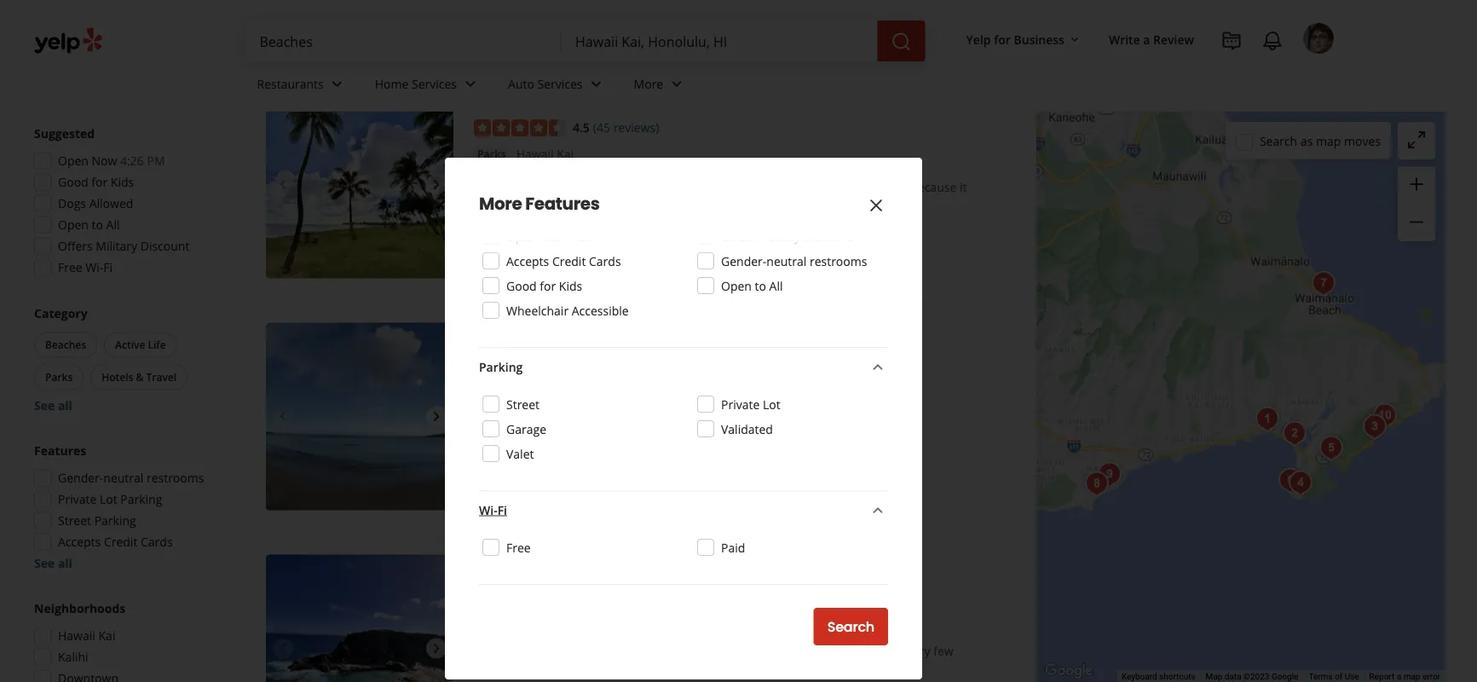 Task type: describe. For each thing, give the bounding box(es) containing it.
" beach towel real estate is super limited though." more
[[493, 411, 802, 427]]

2 vertical spatial on
[[534, 660, 549, 676]]

black point image
[[1080, 467, 1114, 501]]

1 vertical spatial beach
[[569, 323, 621, 346]]

write a review
[[1109, 31, 1195, 47]]

pm for kids
[[147, 153, 165, 169]]

garage
[[507, 421, 547, 437]]

0 horizontal spatial more
[[567, 196, 598, 212]]

24 chevron down v2 image for parking
[[868, 357, 889, 377]]

all for features
[[58, 555, 72, 571]]

services for home services
[[412, 76, 457, 92]]

waimanalo beach image
[[1307, 266, 1341, 301]]

0 horizontal spatial offers
[[58, 238, 93, 254]]

cards inside 'more features' "dialog"
[[589, 253, 621, 269]]

(24
[[593, 583, 611, 599]]

1 vertical spatial accepts
[[58, 534, 101, 550]]

kids inside 'more features' "dialog"
[[559, 278, 583, 294]]

0 vertical spatial active
[[295, 23, 327, 37]]

beach for towel
[[497, 411, 533, 427]]

to inside on yelp and we decided to try it out. this was a win win because it was a nice..."
[[737, 179, 749, 195]]

0 horizontal spatial military
[[96, 238, 137, 254]]

cove
[[587, 555, 628, 578]]

hotels & travel button
[[91, 365, 188, 390]]

0 horizontal spatial portlock beach image
[[266, 323, 454, 510]]

1 vertical spatial kai
[[98, 628, 115, 644]]

active life link
[[295, 23, 348, 37]]

&
[[136, 370, 144, 384]]

a inside write a review link
[[1144, 31, 1151, 47]]

decided
[[690, 179, 734, 195]]

keyboard
[[1122, 672, 1158, 682]]

2 horizontal spatial on
[[825, 643, 839, 659]]

this
[[805, 179, 828, 195]]

active life button
[[104, 332, 177, 358]]

2
[[474, 323, 484, 346]]

paid
[[721, 539, 746, 556]]

see all for features
[[34, 555, 72, 571]]

(24 reviews)
[[593, 583, 659, 599]]

neutral inside 'more features' "dialog"
[[767, 253, 807, 269]]

as
[[1301, 133, 1313, 149]]

nice..."
[[527, 196, 564, 212]]

"
[[493, 411, 497, 427]]

zoom out image
[[1407, 212, 1427, 232]]

the
[[552, 660, 570, 676]]

street parking
[[58, 512, 136, 529]]

1 vertical spatial was
[[493, 196, 514, 212]]

people
[[493, 660, 531, 676]]

error
[[1423, 672, 1441, 682]]

more link
[[620, 61, 701, 111]]

yelp inside on yelp and we decided to try it out. this was a win win because it was a nice..."
[[620, 179, 643, 195]]

i
[[788, 643, 791, 659]]

this
[[540, 179, 560, 195]]

©2023
[[1244, 672, 1270, 682]]

next image
[[426, 174, 447, 195]]

next image for 3 . cockroach cove
[[426, 638, 447, 659]]

parks link
[[474, 145, 510, 162]]

moves
[[1345, 133, 1381, 149]]

few
[[934, 643, 954, 659]]

1 vertical spatial features
[[34, 443, 86, 459]]

accepts credit cards inside 'more features' "dialog"
[[507, 253, 621, 269]]

2 vertical spatial parking
[[94, 512, 136, 529]]

offers inside 'more features' "dialog"
[[721, 228, 756, 244]]

slideshow element for 1
[[266, 91, 454, 278]]

street for street parking
[[58, 512, 91, 529]]

(45 reviews)
[[593, 119, 659, 135]]

0 vertical spatial open to all
[[58, 217, 120, 233]]

24 chevron down v2 image for more
[[667, 74, 687, 94]]

1 vertical spatial gender-
[[58, 470, 103, 486]]

see for category
[[34, 397, 55, 414]]

group containing features
[[29, 442, 211, 572]]

1 vertical spatial parking
[[120, 491, 162, 507]]

gender-neutral restrooms inside 'more features' "dialog"
[[721, 253, 868, 269]]

1 horizontal spatial hawaii kai
[[516, 146, 574, 162]]

home services link
[[361, 61, 495, 111]]

auto services link
[[495, 61, 620, 111]]

0 vertical spatial hawaii
[[337, 37, 408, 66]]

report a map error
[[1370, 672, 1441, 682]]

good for kids inside 'more features' "dialog"
[[507, 278, 583, 294]]

0 horizontal spatial accepts credit cards
[[58, 534, 173, 550]]

portlock beach link
[[493, 323, 621, 346]]

parking button
[[479, 357, 889, 379]]

auto services
[[508, 76, 583, 92]]

keyboard shortcuts button
[[1122, 671, 1196, 682]]

private for private lot
[[721, 396, 760, 412]]

free for free
[[507, 539, 531, 556]]

wheelchair
[[507, 302, 569, 318]]

parks for bottommost the parks button
[[45, 370, 73, 384]]

wheelchair accessible
[[507, 302, 629, 318]]

fi inside dropdown button
[[498, 502, 507, 518]]

3 . cockroach cove
[[474, 555, 628, 578]]

accepts inside 'more features' "dialog"
[[507, 253, 549, 269]]

private for private lot parking
[[58, 491, 97, 507]]

0 horizontal spatial more link
[[567, 196, 598, 212]]

good for kids inside group
[[58, 174, 134, 190]]

auto
[[508, 76, 535, 92]]

0 vertical spatial parks button
[[474, 145, 510, 162]]

notifications image
[[1263, 31, 1283, 51]]

4.5 link for 1
[[573, 117, 590, 136]]

now for credit
[[540, 228, 566, 244]]

good inside 'more features' "dialog"
[[507, 278, 537, 294]]

1 vertical spatial cockroach cove image
[[266, 555, 454, 682]]

1 it from the left
[[770, 179, 777, 195]]

hi
[[556, 37, 576, 66]]

map for moves
[[1317, 133, 1342, 149]]

0 vertical spatial active life
[[295, 23, 348, 37]]

0 vertical spatial all
[[106, 217, 120, 233]]

search button
[[814, 608, 889, 645]]

restaurants link
[[243, 61, 361, 111]]

towel
[[536, 411, 567, 427]]

out.
[[780, 179, 802, 195]]

filters
[[34, 31, 77, 49]]

24 chevron down v2 image for restaurants
[[327, 74, 348, 94]]

try
[[752, 179, 767, 195]]

limited
[[678, 411, 717, 427]]

sort:
[[846, 46, 872, 62]]

1 vertical spatial neutral
[[103, 470, 144, 486]]

real
[[570, 411, 591, 427]]

active inside button
[[115, 338, 145, 352]]

very
[[907, 643, 931, 659]]

1 vertical spatial parks button
[[34, 365, 84, 390]]

lot for private lot parking
[[100, 491, 117, 507]]

services for auto services
[[538, 76, 583, 92]]

hotels & travel
[[102, 370, 177, 384]]

now for for
[[92, 153, 117, 169]]

. for 3
[[484, 555, 489, 578]]

1
[[474, 91, 484, 114]]

more for more features
[[479, 192, 522, 216]]

private lot
[[721, 396, 781, 412]]

1 vertical spatial more link
[[770, 411, 802, 427]]

open to all inside 'more features' "dialog"
[[721, 278, 783, 294]]

open now 4:26 pm for for
[[58, 153, 165, 169]]

0 vertical spatial kai
[[557, 146, 574, 162]]

0 horizontal spatial offers military discount
[[58, 238, 190, 254]]

4:26 for kids
[[120, 153, 144, 169]]

kai,
[[412, 37, 451, 66]]

wi- inside dropdown button
[[479, 502, 498, 518]]

beaches button
[[34, 332, 97, 358]]

4.5 for 1
[[573, 119, 590, 135]]

yelp for yelp for business
[[967, 31, 991, 47]]

estate
[[594, 411, 628, 427]]

see all button for category
[[34, 397, 72, 414]]

. i went on a week day very few people on the beach."
[[493, 643, 954, 676]]

home services
[[375, 76, 457, 92]]

write a review link
[[1102, 24, 1201, 55]]

previous image for 2
[[273, 406, 293, 427]]

went
[[794, 643, 822, 659]]

beach for park
[[574, 91, 626, 114]]

neighborhoods
[[34, 600, 126, 617]]

1 vertical spatial credit
[[104, 534, 138, 550]]

terms of use
[[1309, 672, 1360, 682]]

portlock
[[493, 323, 565, 346]]

1 vertical spatial gender-neutral restrooms
[[58, 470, 204, 486]]

found
[[503, 179, 537, 195]]

business categories element
[[243, 61, 1334, 111]]

0 horizontal spatial hawaii
[[58, 628, 95, 644]]

is
[[632, 411, 640, 427]]

review
[[1154, 31, 1195, 47]]

wi-fi
[[479, 502, 507, 518]]

0 vertical spatial was
[[831, 179, 853, 195]]

search for search
[[828, 617, 875, 637]]

private lot parking
[[58, 491, 162, 507]]

0 horizontal spatial for
[[92, 174, 108, 190]]

0 vertical spatial life
[[329, 23, 348, 37]]

valet
[[507, 446, 534, 462]]

0 vertical spatial kids
[[111, 174, 134, 190]]

more for more
[[634, 76, 664, 92]]



Task type: vqa. For each thing, say whether or not it's contained in the screenshot.
Lunch
no



Task type: locate. For each thing, give the bounding box(es) containing it.
private inside 'more features' "dialog"
[[721, 396, 760, 412]]

restrooms up private lot parking
[[147, 470, 204, 486]]

0 horizontal spatial cockroach cove image
[[266, 555, 454, 682]]

good up wheelchair
[[507, 278, 537, 294]]

2 vertical spatial slideshow element
[[266, 555, 454, 682]]

more inside business categories element
[[634, 76, 664, 92]]

offers military discount up free wi-fi
[[58, 238, 190, 254]]

kids up allowed
[[111, 174, 134, 190]]

search
[[1260, 133, 1298, 149], [828, 617, 875, 637]]

use
[[1345, 672, 1360, 682]]

now
[[92, 153, 117, 169], [540, 228, 566, 244]]

now down nice..."
[[540, 228, 566, 244]]

. for 2
[[484, 323, 489, 346]]

24 chevron down v2 image inside the home services link
[[460, 74, 481, 94]]

0 vertical spatial for
[[994, 31, 1011, 47]]

0 horizontal spatial 24 chevron down v2 image
[[586, 74, 607, 94]]

2 it from the left
[[960, 179, 967, 195]]

4.5 left (24
[[573, 583, 590, 599]]

1 horizontal spatial fi
[[498, 502, 507, 518]]

hanauma bay nature preserve image
[[1315, 431, 1349, 465]]

credit up wheelchair accessible
[[552, 253, 586, 269]]

of
[[1335, 672, 1343, 682]]

beaches down the "category"
[[45, 338, 86, 352]]

all down beaches "button"
[[58, 397, 72, 414]]

street
[[507, 396, 540, 412], [58, 512, 91, 529]]

next image
[[426, 406, 447, 427], [426, 638, 447, 659]]

for up wheelchair
[[540, 278, 556, 294]]

map
[[1317, 133, 1342, 149], [1404, 672, 1421, 682]]

for up dogs allowed
[[92, 174, 108, 190]]

because
[[911, 179, 957, 195]]

24 chevron down v2 image inside wi-fi dropdown button
[[868, 500, 889, 520]]

gender-neutral restrooms up private lot parking
[[58, 470, 204, 486]]

terms of use link
[[1309, 672, 1360, 682]]

2 horizontal spatial yelp
[[967, 31, 991, 47]]

0 horizontal spatial credit
[[104, 534, 138, 550]]

0 vertical spatial gender-neutral restrooms
[[721, 253, 868, 269]]

parks up "i
[[478, 146, 506, 160]]

"i found this
[[493, 179, 563, 195]]

0 vertical spatial features
[[525, 192, 600, 216]]

home
[[375, 76, 409, 92]]

4.5 left (45
[[573, 119, 590, 135]]

super
[[643, 411, 675, 427]]

0 vertical spatial cockroach cove image
[[1358, 410, 1392, 444]]

0 horizontal spatial parks button
[[34, 365, 84, 390]]

0 horizontal spatial active
[[115, 338, 145, 352]]

features inside "dialog"
[[525, 192, 600, 216]]

life up 'travel'
[[148, 338, 166, 352]]

24 chevron down v2 image for auto services
[[586, 74, 607, 94]]

was right this
[[831, 179, 853, 195]]

lot for private lot
[[763, 396, 781, 412]]

on right went
[[825, 643, 839, 659]]

parks for the topmost the parks button
[[478, 146, 506, 160]]

1 horizontal spatial open to all
[[721, 278, 783, 294]]

map left error
[[1404, 672, 1421, 682]]

yelp for business
[[967, 31, 1065, 47]]

0 horizontal spatial hawaii kai
[[58, 628, 115, 644]]

open now 4:26 pm down nice..."
[[507, 228, 614, 244]]

beach
[[574, 91, 626, 114], [569, 323, 621, 346], [497, 411, 533, 427]]

dogs allowed
[[58, 195, 133, 211]]

2 see all button from the top
[[34, 555, 72, 571]]

2 services from the left
[[538, 76, 583, 92]]

shortcuts
[[1160, 672, 1196, 682]]

terms
[[1309, 672, 1333, 682]]

category
[[34, 305, 88, 321]]

1 vertical spatial hawaii
[[516, 146, 554, 162]]

data
[[1225, 672, 1242, 682]]

kai up this
[[557, 146, 574, 162]]

16 speech v2 image
[[474, 413, 488, 426]]

discount inside 'more features' "dialog"
[[804, 228, 853, 244]]

search image
[[892, 32, 912, 52]]

now inside 'more features' "dialog"
[[540, 228, 566, 244]]

on left the
[[534, 660, 549, 676]]

cockroach cove image inside the 'map' region
[[1358, 410, 1392, 444]]

0 vertical spatial see
[[34, 397, 55, 414]]

0 horizontal spatial good for kids
[[58, 174, 134, 190]]

see for features
[[34, 555, 55, 571]]

restrooms down close icon
[[810, 253, 868, 269]]

reviews) right (24
[[614, 583, 659, 599]]

search for search as map moves
[[1260, 133, 1298, 149]]

offers military discount inside 'more features' "dialog"
[[721, 228, 853, 244]]

life inside button
[[148, 338, 166, 352]]

pm inside 'more features' "dialog"
[[596, 228, 614, 244]]

zoom in image
[[1407, 174, 1427, 194]]

yelp left 'and'
[[620, 179, 643, 195]]

0 horizontal spatial cards
[[141, 534, 173, 550]]

free right 3
[[507, 539, 531, 556]]

4.5 star rating image for 3
[[474, 583, 566, 600]]

street inside 'more features' "dialog"
[[507, 396, 540, 412]]

street up garage
[[507, 396, 540, 412]]

1 vertical spatial see
[[34, 555, 55, 571]]

1 4.5 link from the top
[[573, 117, 590, 136]]

services down kai,
[[412, 76, 457, 92]]

lot up validated
[[763, 396, 781, 412]]

validated
[[721, 421, 773, 437]]

1 vertical spatial more
[[770, 411, 802, 427]]

0 vertical spatial wi-
[[86, 259, 103, 275]]

1 horizontal spatial wi-
[[479, 502, 498, 518]]

2 vertical spatial .
[[781, 643, 785, 659]]

parks inside parks link
[[478, 146, 506, 160]]

expand map image
[[1407, 130, 1427, 150]]

previous image for 1
[[273, 174, 293, 195]]

more features
[[479, 192, 600, 216]]

next image for 2 . portlock beach
[[426, 406, 447, 427]]

accepts credit cards down street parking
[[58, 534, 173, 550]]

0 vertical spatial see all
[[34, 397, 72, 414]]

0 horizontal spatial open now 4:26 pm
[[58, 153, 165, 169]]

search left "as"
[[1260, 133, 1298, 149]]

on yelp and we decided to try it out. this was a win win because it was a nice..."
[[493, 179, 967, 212]]

2 horizontal spatial to
[[755, 278, 767, 294]]

hawaii kai
[[516, 146, 574, 162], [58, 628, 115, 644]]

close image
[[866, 195, 887, 216]]

open now 4:26 pm inside 'more features' "dialog"
[[507, 228, 614, 244]]

yelp link
[[246, 23, 268, 37]]

was down "i
[[493, 196, 514, 212]]

1 vertical spatial good
[[507, 278, 537, 294]]

open now 4:26 pm up allowed
[[58, 153, 165, 169]]

life
[[329, 23, 348, 37], [148, 338, 166, 352]]

active right yelp link
[[295, 23, 327, 37]]

kuliouou beach park image
[[1251, 402, 1285, 436]]

1 see from the top
[[34, 397, 55, 414]]

pm
[[147, 153, 165, 169], [596, 228, 614, 244]]

0 vertical spatial accepts credit cards
[[507, 253, 621, 269]]

kuliouou beach park link
[[493, 91, 670, 114]]

0 vertical spatial beach
[[574, 91, 626, 114]]

to inside 'more features' "dialog"
[[755, 278, 767, 294]]

china walls image
[[1274, 463, 1308, 498]]

more inside "dialog"
[[479, 192, 522, 216]]

2 reviews) from the top
[[614, 583, 659, 599]]

None search field
[[246, 20, 929, 61]]

1 horizontal spatial more
[[634, 76, 664, 92]]

0 vertical spatial gender-
[[721, 253, 767, 269]]

on inside on yelp and we decided to try it out. this was a win win because it was a nice..."
[[602, 179, 617, 195]]

1 slideshow element from the top
[[266, 91, 454, 278]]

private
[[721, 396, 760, 412], [58, 491, 97, 507]]

1 vertical spatial next image
[[426, 638, 447, 659]]

previous image
[[273, 638, 293, 659]]

though."
[[720, 411, 767, 427]]

24 chevron down v2 image
[[586, 74, 607, 94], [667, 74, 687, 94]]

.
[[484, 323, 489, 346], [484, 555, 489, 578], [781, 643, 785, 659]]

good for kids
[[58, 174, 134, 190], [507, 278, 583, 294]]

1 horizontal spatial military
[[759, 228, 801, 244]]

2 next image from the top
[[426, 638, 447, 659]]

win up close icon
[[865, 179, 885, 195]]

. up "4.3 star rating" image
[[484, 323, 489, 346]]

0 horizontal spatial open to all
[[58, 217, 120, 233]]

cards up accessible on the left top of the page
[[589, 253, 621, 269]]

all for category
[[58, 397, 72, 414]]

1 win from the left
[[865, 179, 885, 195]]

1 vertical spatial all
[[58, 555, 72, 571]]

1 24 chevron down v2 image from the left
[[586, 74, 607, 94]]

slideshow element for 2
[[266, 323, 454, 510]]

0 horizontal spatial wi-
[[86, 259, 103, 275]]

cockroach cove link
[[493, 555, 628, 578]]

yelp
[[246, 23, 268, 37], [967, 31, 991, 47], [620, 179, 643, 195]]

4:26 inside 'more features' "dialog"
[[569, 228, 593, 244]]

24 chevron down v2 image inside more link
[[667, 74, 687, 94]]

1 see all from the top
[[34, 397, 72, 414]]

4.5 star rating image for 1
[[474, 119, 566, 137]]

0 horizontal spatial kai
[[98, 628, 115, 644]]

. left i on the right bottom of the page
[[781, 643, 785, 659]]

map region
[[943, 0, 1478, 682]]

beaches for beaches hawaii kai, honolulu, hi
[[246, 37, 333, 66]]

user actions element
[[953, 21, 1358, 126]]

hawaii up kalihi
[[58, 628, 95, 644]]

yelp for yelp link
[[246, 23, 268, 37]]

services inside the home services link
[[412, 76, 457, 92]]

spitting caves image
[[1284, 466, 1318, 500]]

a right write
[[1144, 31, 1151, 47]]

0 horizontal spatial free
[[58, 259, 82, 275]]

services
[[412, 76, 457, 92], [538, 76, 583, 92]]

1 horizontal spatial services
[[538, 76, 583, 92]]

0 horizontal spatial services
[[412, 76, 457, 92]]

1 horizontal spatial hawaii
[[337, 37, 408, 66]]

dogs
[[58, 195, 86, 211]]

beaches hawaii kai, honolulu, hi
[[246, 37, 576, 66]]

was
[[831, 179, 853, 195], [493, 196, 514, 212]]

lot inside 'more features' "dialog"
[[763, 396, 781, 412]]

1 reviews) from the top
[[614, 119, 659, 135]]

1 horizontal spatial free
[[507, 539, 531, 556]]

2 see from the top
[[34, 555, 55, 571]]

1 vertical spatial private
[[58, 491, 97, 507]]

reviews)
[[614, 119, 659, 135], [614, 583, 659, 599]]

on left 'and'
[[602, 179, 617, 195]]

it right because
[[960, 179, 967, 195]]

reviews) down park
[[614, 119, 659, 135]]

yelp inside button
[[967, 31, 991, 47]]

1 vertical spatial lot
[[100, 491, 117, 507]]

more features dialog
[[0, 0, 1478, 682]]

beach up (45
[[574, 91, 626, 114]]

beach down accessible on the left top of the page
[[569, 323, 621, 346]]

all inside 'more features' "dialog"
[[770, 278, 783, 294]]

16 chevron down v2 image
[[1068, 33, 1082, 47]]

4.5 for 3
[[573, 583, 590, 599]]

open now 4:26 pm
[[58, 153, 165, 169], [507, 228, 614, 244]]

4:26
[[120, 153, 144, 169], [569, 228, 593, 244]]

pm for cards
[[596, 228, 614, 244]]

a down found
[[518, 196, 524, 212]]

0 vertical spatial more link
[[567, 196, 598, 212]]

neutral
[[767, 253, 807, 269], [103, 470, 144, 486]]

group containing neighborhoods
[[29, 600, 211, 682]]

1 horizontal spatial map
[[1404, 672, 1421, 682]]

2 see all from the top
[[34, 555, 72, 571]]

1 vertical spatial wi-
[[479, 502, 498, 518]]

4.5 link for 3
[[573, 581, 590, 599]]

google
[[1272, 672, 1299, 682]]

all up neighborhoods
[[58, 555, 72, 571]]

1 vertical spatial active life
[[115, 338, 166, 352]]

active life
[[295, 23, 348, 37], [115, 338, 166, 352]]

yelp up 16 info v2 image
[[967, 31, 991, 47]]

a
[[1144, 31, 1151, 47], [856, 179, 862, 195], [518, 196, 524, 212], [842, 643, 849, 659], [1397, 672, 1402, 682]]

1 horizontal spatial portlock beach image
[[1278, 417, 1312, 451]]

travel
[[146, 370, 177, 384]]

gender- down on yelp and we decided to try it out. this was a win win because it was a nice..."
[[721, 253, 767, 269]]

reviews) for 1
[[614, 119, 659, 135]]

2 . portlock beach
[[474, 323, 621, 346]]

4:26 up allowed
[[120, 153, 144, 169]]

0 vertical spatial accepts
[[507, 253, 549, 269]]

1 horizontal spatial now
[[540, 228, 566, 244]]

1 vertical spatial see all button
[[34, 555, 72, 571]]

free for free wi-fi
[[58, 259, 82, 275]]

"i
[[493, 179, 500, 195]]

24 chevron down v2 image inside parking dropdown button
[[868, 357, 889, 377]]

restrooms inside 'more features' "dialog"
[[810, 253, 868, 269]]

1 vertical spatial life
[[148, 338, 166, 352]]

4.5 link left (24
[[573, 581, 590, 599]]

1 all from the top
[[58, 397, 72, 414]]

win left because
[[888, 179, 908, 195]]

previous image
[[273, 174, 293, 195], [273, 406, 293, 427]]

map for error
[[1404, 672, 1421, 682]]

military inside 'more features' "dialog"
[[759, 228, 801, 244]]

day
[[884, 643, 904, 659]]

0 vertical spatial hawaii kai
[[516, 146, 574, 162]]

see up neighborhoods
[[34, 555, 55, 571]]

report
[[1370, 672, 1395, 682]]

see all for category
[[34, 397, 72, 414]]

projects image
[[1222, 31, 1242, 51]]

group
[[29, 125, 211, 281], [1398, 166, 1436, 241], [31, 305, 211, 414], [29, 442, 211, 572], [29, 600, 211, 682]]

for inside button
[[994, 31, 1011, 47]]

see all button up neighborhoods
[[34, 555, 72, 571]]

2 24 chevron down v2 image from the left
[[667, 74, 687, 94]]

4.3 star rating image
[[474, 351, 566, 368]]

gender-neutral restrooms
[[721, 253, 868, 269], [58, 470, 204, 486]]

. inside . i went on a week day very few people on the beach."
[[781, 643, 785, 659]]

beach."
[[573, 660, 614, 676]]

kids up wheelchair accessible
[[559, 278, 583, 294]]

hawaii up home
[[337, 37, 408, 66]]

1 previous image from the top
[[273, 174, 293, 195]]

military up free wi-fi
[[96, 238, 137, 254]]

see all button for features
[[34, 555, 72, 571]]

1 horizontal spatial kids
[[559, 278, 583, 294]]

parking down private lot parking
[[94, 512, 136, 529]]

hawaii kai up this
[[516, 146, 574, 162]]

parks button up "i
[[474, 145, 510, 162]]

16 info v2 image
[[989, 48, 1003, 61]]

1 horizontal spatial life
[[329, 23, 348, 37]]

parking down 2
[[479, 359, 523, 375]]

0 vertical spatial fi
[[103, 259, 113, 275]]

24 chevron down v2 image for home services
[[460, 74, 481, 94]]

a inside . i went on a week day very few people on the beach."
[[842, 643, 849, 659]]

restaurants
[[257, 76, 324, 92]]

parking up street parking
[[120, 491, 162, 507]]

see all up neighborhoods
[[34, 555, 72, 571]]

0 horizontal spatial neutral
[[103, 470, 144, 486]]

military
[[759, 228, 801, 244], [96, 238, 137, 254]]

beach right 16 speech v2 icon
[[497, 411, 533, 427]]

beaches inside "button"
[[45, 338, 86, 352]]

0 vertical spatial more
[[567, 196, 598, 212]]

0 vertical spatial beaches
[[246, 37, 333, 66]]

slideshow element
[[266, 91, 454, 278], [266, 323, 454, 510], [266, 555, 454, 682]]

for
[[994, 31, 1011, 47], [92, 174, 108, 190], [540, 278, 556, 294]]

0 horizontal spatial active life
[[115, 338, 166, 352]]

1 see all button from the top
[[34, 397, 72, 414]]

good for kids up dogs allowed
[[58, 174, 134, 190]]

more right 'though."'
[[770, 411, 802, 427]]

0 horizontal spatial map
[[1317, 133, 1342, 149]]

active life up &
[[115, 338, 166, 352]]

1 vertical spatial restrooms
[[147, 470, 204, 486]]

more right nice..."
[[567, 196, 598, 212]]

fi down valet
[[498, 502, 507, 518]]

gender-neutral restrooms down out.
[[721, 253, 868, 269]]

2 all from the top
[[58, 555, 72, 571]]

2 4.5 from the top
[[573, 583, 590, 599]]

report a map error link
[[1370, 672, 1441, 682]]

0 horizontal spatial fi
[[103, 259, 113, 275]]

4:26 for cards
[[569, 228, 593, 244]]

2 win from the left
[[888, 179, 908, 195]]

1 horizontal spatial lot
[[763, 396, 781, 412]]

it right try
[[770, 179, 777, 195]]

beaches for beaches
[[45, 338, 86, 352]]

1 services from the left
[[412, 76, 457, 92]]

0 vertical spatial .
[[484, 323, 489, 346]]

fi
[[103, 259, 113, 275], [498, 502, 507, 518]]

services inside auto services link
[[538, 76, 583, 92]]

hawaii up "i found this
[[516, 146, 554, 162]]

0 horizontal spatial yelp
[[246, 23, 268, 37]]

gender- up private lot parking
[[58, 470, 103, 486]]

0 horizontal spatial all
[[106, 217, 120, 233]]

0 horizontal spatial was
[[493, 196, 514, 212]]

3 slideshow element from the top
[[266, 555, 454, 682]]

more link right nice..."
[[567, 196, 598, 212]]

free inside 'more features' "dialog"
[[507, 539, 531, 556]]

business
[[1014, 31, 1065, 47]]

0 vertical spatial credit
[[552, 253, 586, 269]]

2 horizontal spatial hawaii
[[516, 146, 554, 162]]

24 chevron down v2 image
[[327, 74, 348, 94], [460, 74, 481, 94], [868, 357, 889, 377], [868, 500, 889, 520]]

1 vertical spatial 4.5 link
[[573, 581, 590, 599]]

. left the cockroach
[[484, 555, 489, 578]]

2 4.5 star rating image from the top
[[474, 583, 566, 600]]

1 vertical spatial 4:26
[[569, 228, 593, 244]]

for inside 'more features' "dialog"
[[540, 278, 556, 294]]

0 vertical spatial 4.5 star rating image
[[474, 119, 566, 137]]

for up 16 info v2 image
[[994, 31, 1011, 47]]

(45
[[593, 119, 611, 135]]

offers up free wi-fi
[[58, 238, 93, 254]]

street for street
[[507, 396, 540, 412]]

0 horizontal spatial to
[[92, 217, 103, 233]]

search as map moves
[[1260, 133, 1381, 149]]

0 horizontal spatial good
[[58, 174, 88, 190]]

google image
[[1041, 660, 1097, 682]]

kids
[[111, 174, 134, 190], [559, 278, 583, 294]]

search up week
[[828, 617, 875, 637]]

see
[[34, 397, 55, 414], [34, 555, 55, 571]]

accessible
[[572, 302, 629, 318]]

1 vertical spatial slideshow element
[[266, 323, 454, 510]]

private up street parking
[[58, 491, 97, 507]]

active life inside button
[[115, 338, 166, 352]]

parks button down beaches "button"
[[34, 365, 84, 390]]

hunakai beach image
[[1093, 457, 1127, 492]]

portlock beach image
[[266, 323, 454, 510], [1278, 417, 1312, 451]]

neutral up private lot parking
[[103, 470, 144, 486]]

cards down private lot parking
[[141, 534, 173, 550]]

neutral down out.
[[767, 253, 807, 269]]

free wi-fi
[[58, 259, 113, 275]]

active up the hotels & travel
[[115, 338, 145, 352]]

1 vertical spatial open to all
[[721, 278, 783, 294]]

0 vertical spatial all
[[58, 397, 72, 414]]

life up restaurants link
[[329, 23, 348, 37]]

0 vertical spatial neutral
[[767, 253, 807, 269]]

credit down street parking
[[104, 534, 138, 550]]

a right report
[[1397, 672, 1402, 682]]

good up dogs
[[58, 174, 88, 190]]

24 chevron down v2 image inside auto services link
[[586, 74, 607, 94]]

1 horizontal spatial search
[[1260, 133, 1298, 149]]

(24 reviews) link
[[593, 581, 659, 599]]

reviews) for 3
[[614, 583, 659, 599]]

hawaii kai up kalihi
[[58, 628, 115, 644]]

parking inside dropdown button
[[479, 359, 523, 375]]

wi- up the "category"
[[86, 259, 103, 275]]

we
[[671, 179, 687, 195]]

search inside button
[[828, 617, 875, 637]]

a right this
[[856, 179, 862, 195]]

credit inside 'more features' "dialog"
[[552, 253, 586, 269]]

1 vertical spatial accepts credit cards
[[58, 534, 173, 550]]

sandy beach park image
[[1369, 399, 1403, 433]]

1 horizontal spatial yelp
[[620, 179, 643, 195]]

2 slideshow element from the top
[[266, 323, 454, 510]]

accepts up wheelchair
[[507, 253, 549, 269]]

24 chevron down v2 image for wi-fi
[[868, 500, 889, 520]]

lot
[[763, 396, 781, 412], [100, 491, 117, 507]]

group containing suggested
[[29, 125, 211, 281]]

write
[[1109, 31, 1141, 47]]

2 vertical spatial for
[[540, 278, 556, 294]]

1 4.5 star rating image from the top
[[474, 119, 566, 137]]

kalihi
[[58, 649, 88, 665]]

0 horizontal spatial beaches
[[45, 338, 86, 352]]

slideshow element for 3
[[266, 555, 454, 682]]

offers down on yelp and we decided to try it out. this was a win win because it was a nice..."
[[721, 228, 756, 244]]

offers military discount down out.
[[721, 228, 853, 244]]

24 chevron down v2 image inside restaurants link
[[327, 74, 348, 94]]

2 4.5 link from the top
[[573, 581, 590, 599]]

open now 4:26 pm for credit
[[507, 228, 614, 244]]

street down private lot parking
[[58, 512, 91, 529]]

group containing category
[[31, 305, 211, 414]]

1 horizontal spatial 4:26
[[569, 228, 593, 244]]

beaches
[[246, 37, 333, 66], [45, 338, 86, 352]]

gender-
[[721, 253, 767, 269], [58, 470, 103, 486]]

1 vertical spatial street
[[58, 512, 91, 529]]

1 next image from the top
[[426, 406, 447, 427]]

win
[[865, 179, 885, 195], [888, 179, 908, 195]]

kuliouou beach park image
[[266, 91, 454, 278]]

0 vertical spatial good
[[58, 174, 88, 190]]

gender- inside 'more features' "dialog"
[[721, 253, 767, 269]]

0 vertical spatial open now 4:26 pm
[[58, 153, 165, 169]]

map right "as"
[[1317, 133, 1342, 149]]

honolulu,
[[455, 37, 552, 66]]

wi- up 3
[[479, 502, 498, 518]]

1 4.5 from the top
[[573, 119, 590, 135]]

4.5 star rating image
[[474, 119, 566, 137], [474, 583, 566, 600]]

kai down neighborhoods
[[98, 628, 115, 644]]

cockroach cove image
[[1358, 410, 1392, 444], [266, 555, 454, 682]]

cards
[[589, 253, 621, 269], [141, 534, 173, 550]]

4.5 link
[[573, 117, 590, 136], [573, 581, 590, 599]]

accepts credit cards up wheelchair accessible
[[507, 253, 621, 269]]

2 previous image from the top
[[273, 406, 293, 427]]

3
[[474, 555, 484, 578]]

and
[[647, 179, 668, 195]]

1 horizontal spatial discount
[[804, 228, 853, 244]]

a left week
[[842, 643, 849, 659]]

offers
[[721, 228, 756, 244], [58, 238, 93, 254]]

all
[[58, 397, 72, 414], [58, 555, 72, 571]]

see all down beaches "button"
[[34, 397, 72, 414]]

0 horizontal spatial discount
[[140, 238, 190, 254]]



